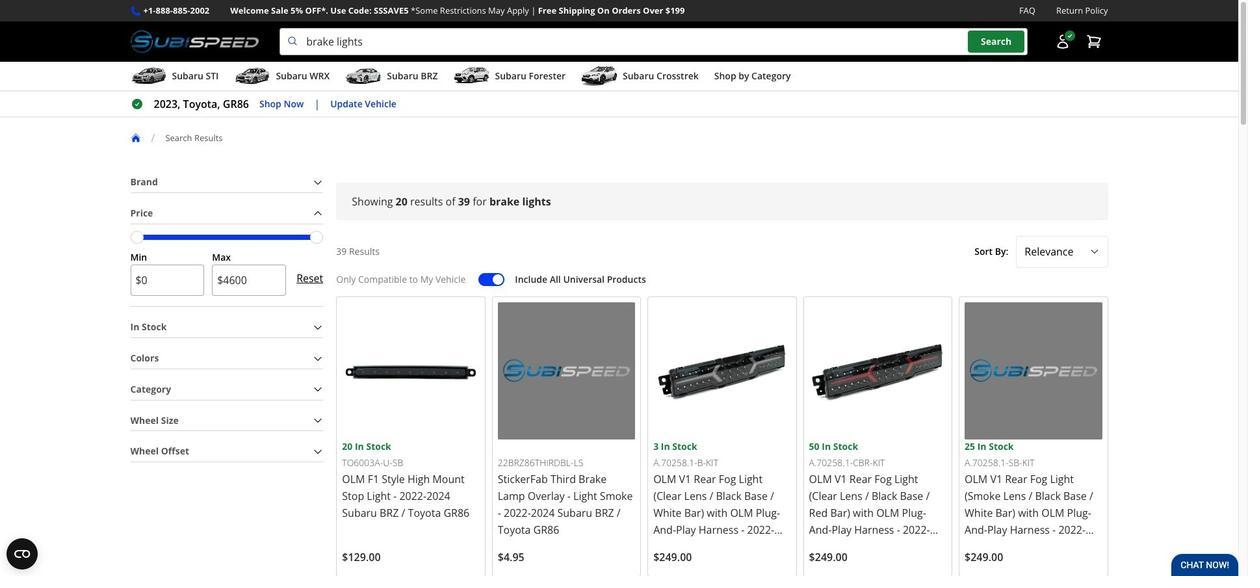 Task type: describe. For each thing, give the bounding box(es) containing it.
olm f1 style high mount stop light - 2022-2024 subaru brz / toyota gr86 image
[[342, 302, 480, 440]]

olm v1 rear fog light (smoke lens / black base / white bar) with olm plug-and-play harness - 2022-2024 subaru brz / toyota gr86 image
[[965, 302, 1103, 440]]

stickerfab third brake lamp overlay - light smoke - 2022-2024 subaru brz / toyota gr86 image
[[498, 302, 636, 440]]

olm v1 rear fog light (clear lens / black base / red bar) with olm plug-and-play harness - 2022-2024 subaru brz / toyota gr86 image
[[810, 302, 947, 440]]

maximum slider
[[310, 231, 323, 244]]

minimum slider
[[130, 231, 143, 244]]

subispeed logo image
[[130, 28, 259, 55]]

a subaru crosstrek thumbnail image image
[[582, 66, 618, 86]]

open widget image
[[7, 539, 38, 570]]



Task type: locate. For each thing, give the bounding box(es) containing it.
search input field
[[280, 28, 1028, 55]]

home image
[[130, 133, 141, 143]]

None text field
[[130, 265, 204, 296]]

button image
[[1055, 34, 1071, 50]]

a subaru brz thumbnail image image
[[346, 66, 382, 86]]

a subaru forester thumbnail image image
[[454, 66, 490, 86]]

olm v1 rear fog light (clear lens / black base / white bar) with olm plug-and-play harness - 2022-2024 subaru brz / toyota gr86 image
[[654, 302, 791, 440]]

None text field
[[212, 265, 286, 296]]

a subaru sti thumbnail image image
[[130, 66, 167, 86]]

a subaru wrx thumbnail image image
[[234, 66, 271, 86]]



Task type: vqa. For each thing, say whether or not it's contained in the screenshot.
olm v1 rear fog light (smoke lens / black base / white bar) with olm plug-and-play harness - 2022-2024 subaru brz / toyota gr86 image in the right of the page
yes



